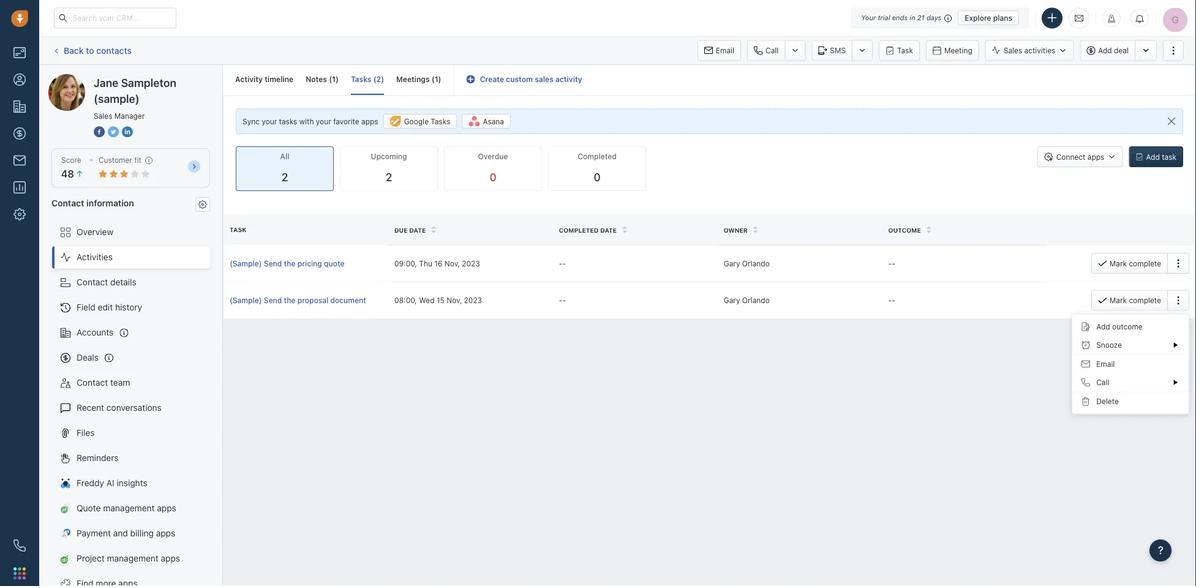 Task type: describe. For each thing, give the bounding box(es) containing it.
date for completed date
[[601, 227, 617, 234]]

add outcome
[[1097, 323, 1143, 331]]

date for due date
[[410, 227, 426, 234]]

sales for sales manager
[[94, 112, 112, 120]]

facebook circled image
[[94, 125, 105, 138]]

task inside task button
[[898, 46, 914, 55]]

delete
[[1097, 397, 1120, 406]]

fit
[[134, 156, 142, 165]]

notes ( 1 )
[[306, 75, 339, 84]]

google
[[404, 117, 429, 126]]

and
[[113, 529, 128, 539]]

activities
[[77, 252, 113, 262]]

overdue
[[478, 152, 508, 161]]

quote
[[324, 259, 345, 268]]

freshworks switcher image
[[13, 568, 26, 580]]

(sample) send the pricing quote
[[230, 259, 345, 268]]

0 for overdue
[[490, 171, 497, 184]]

sms
[[831, 46, 846, 55]]

activity
[[556, 75, 583, 84]]

16
[[435, 259, 443, 268]]

2 your from the left
[[316, 117, 331, 126]]

sales activities
[[1004, 46, 1056, 55]]

asana button
[[462, 114, 511, 129]]

add for add deal
[[1099, 46, 1113, 55]]

apps right connect
[[1088, 153, 1105, 161]]

gary orlando for 08:00, wed 15 nov, 2023
[[724, 296, 770, 305]]

completed for completed date
[[559, 227, 599, 234]]

customer fit
[[99, 156, 142, 165]]

( for tasks
[[374, 75, 377, 84]]

due date
[[395, 227, 426, 234]]

09:00,
[[395, 259, 417, 268]]

completed date
[[559, 227, 617, 234]]

( for notes
[[329, 75, 332, 84]]

1 vertical spatial (sample)
[[94, 92, 140, 105]]

1 horizontal spatial call button
[[1073, 373, 1190, 392]]

timeline
[[265, 75, 294, 84]]

send for pricing
[[264, 259, 282, 268]]

2023 for 09:00, thu 16 nov, 2023
[[462, 259, 480, 268]]

add task button
[[1130, 147, 1184, 167]]

apps right favorite in the left of the page
[[362, 117, 379, 126]]

plans
[[994, 13, 1013, 22]]

customer
[[99, 156, 132, 165]]

1 vertical spatial call
[[1097, 378, 1110, 387]]

back
[[64, 45, 84, 55]]

add task
[[1147, 153, 1177, 161]]

owner
[[724, 227, 748, 234]]

(sample) for (sample) send the proposal document
[[230, 296, 262, 305]]

due
[[395, 227, 408, 234]]

recent conversations
[[77, 403, 162, 413]]

field
[[77, 302, 96, 313]]

details
[[110, 277, 137, 287]]

48 button
[[61, 168, 84, 180]]

quote management apps
[[77, 503, 176, 514]]

favorite
[[333, 117, 360, 126]]

overview
[[77, 227, 113, 237]]

edit
[[98, 302, 113, 313]]

project management apps
[[77, 554, 180, 564]]

reminders
[[77, 453, 119, 463]]

deals
[[77, 353, 99, 363]]

1 horizontal spatial 2
[[377, 75, 381, 84]]

asana
[[483, 117, 504, 126]]

the for pricing
[[284, 259, 296, 268]]

manager
[[114, 112, 145, 120]]

phone element
[[7, 534, 32, 558]]

1 vertical spatial email
[[1097, 360, 1116, 368]]

contact information
[[51, 198, 134, 208]]

add deal button
[[1081, 40, 1136, 61]]

outcome
[[1113, 323, 1143, 331]]

all
[[280, 152, 289, 161]]

apps right billing
[[156, 529, 175, 539]]

sms button
[[812, 40, 853, 61]]

conversations
[[107, 403, 162, 413]]

snooze button
[[1073, 336, 1190, 354]]

tasks inside button
[[431, 117, 451, 126]]

create custom sales activity link
[[467, 75, 583, 84]]

0 vertical spatial (sample)
[[139, 74, 174, 84]]

add for add outcome
[[1097, 323, 1111, 331]]

meeting
[[945, 46, 973, 55]]

gary for 08:00, wed 15 nov, 2023
[[724, 296, 741, 305]]

management for quote
[[103, 503, 155, 514]]

trial
[[878, 14, 891, 22]]

0 horizontal spatial call button
[[748, 40, 785, 61]]

billing
[[130, 529, 154, 539]]

back to contacts link
[[51, 41, 132, 60]]

history
[[115, 302, 142, 313]]

1 for meetings ( 1 )
[[435, 75, 439, 84]]

gary for 09:00, thu 16 nov, 2023
[[724, 259, 741, 268]]

mark complete for 09:00, thu 16 nov, 2023
[[1110, 259, 1162, 268]]

apps down payment and billing apps
[[161, 554, 180, 564]]

15
[[437, 296, 445, 305]]

upcoming
[[371, 152, 407, 161]]

1 your from the left
[[262, 117, 277, 126]]

call link
[[748, 40, 785, 61]]

tasks ( 2 )
[[351, 75, 384, 84]]

pricing
[[298, 259, 322, 268]]

deal
[[1115, 46, 1129, 55]]

ai
[[107, 478, 114, 488]]

field edit history
[[77, 302, 142, 313]]

google tasks button
[[383, 114, 457, 129]]

explore
[[965, 13, 992, 22]]

the for proposal
[[284, 296, 296, 305]]

2 for all
[[282, 171, 288, 184]]

with
[[300, 117, 314, 126]]



Task type: locate. For each thing, give the bounding box(es) containing it.
3 ( from the left
[[432, 75, 435, 84]]

snooze
[[1097, 341, 1123, 349]]

0 horizontal spatial 2
[[282, 171, 288, 184]]

) right notes
[[336, 75, 339, 84]]

0 vertical spatial mark complete
[[1110, 259, 1162, 268]]

send for proposal
[[264, 296, 282, 305]]

0 vertical spatial call button
[[748, 40, 785, 61]]

2 ( from the left
[[374, 75, 377, 84]]

0 vertical spatial management
[[103, 503, 155, 514]]

mark complete for 08:00, wed 15 nov, 2023
[[1110, 296, 1162, 305]]

project
[[77, 554, 105, 564]]

orlando for 08:00, wed 15 nov, 2023
[[743, 296, 770, 305]]

0 vertical spatial task
[[898, 46, 914, 55]]

send
[[264, 259, 282, 268], [264, 296, 282, 305]]

1 vertical spatial send
[[264, 296, 282, 305]]

email image
[[1076, 13, 1084, 23]]

apps up payment and billing apps
[[157, 503, 176, 514]]

ends
[[893, 14, 908, 22]]

(sample) send the proposal document
[[230, 296, 366, 305]]

1 send from the top
[[264, 259, 282, 268]]

contacts
[[96, 45, 132, 55]]

add left "task"
[[1147, 153, 1161, 161]]

1 vertical spatial nov,
[[447, 296, 462, 305]]

1 vertical spatial gary orlando
[[724, 296, 770, 305]]

0 vertical spatial sales
[[1004, 46, 1023, 55]]

email left call link
[[716, 46, 735, 55]]

2 for upcoming
[[386, 171, 392, 184]]

0 vertical spatial mark
[[1110, 259, 1128, 268]]

connect apps
[[1057, 153, 1105, 161]]

contact down the activities at the left top
[[77, 277, 108, 287]]

1 vertical spatial tasks
[[431, 117, 451, 126]]

1 vertical spatial completed
[[559, 227, 599, 234]]

activity
[[235, 75, 263, 84]]

wed
[[419, 296, 435, 305]]

1 mark complete button from the top
[[1092, 253, 1168, 274]]

2 gary orlando from the top
[[724, 296, 770, 305]]

1 horizontal spatial )
[[381, 75, 384, 84]]

quote
[[77, 503, 101, 514]]

0 horizontal spatial your
[[262, 117, 277, 126]]

add
[[1099, 46, 1113, 55], [1147, 153, 1161, 161], [1097, 323, 1111, 331]]

1 gary from the top
[[724, 259, 741, 268]]

add for add task
[[1147, 153, 1161, 161]]

notes
[[306, 75, 327, 84]]

tasks right google
[[431, 117, 451, 126]]

meetings ( 1 )
[[397, 75, 442, 84]]

1 right "meetings" on the left top
[[435, 75, 439, 84]]

1 vertical spatial the
[[284, 296, 296, 305]]

2 mark complete from the top
[[1110, 296, 1162, 305]]

contact for contact team
[[77, 378, 108, 388]]

task button
[[879, 40, 920, 61]]

2 mark complete button from the top
[[1092, 290, 1168, 311]]

0 horizontal spatial date
[[410, 227, 426, 234]]

(sample)
[[230, 259, 262, 268], [230, 296, 262, 305]]

0 horizontal spatial email
[[716, 46, 735, 55]]

( right "meetings" on the left top
[[432, 75, 435, 84]]

send down (sample) send the pricing quote
[[264, 296, 282, 305]]

add up snooze
[[1097, 323, 1111, 331]]

2 mark from the top
[[1110, 296, 1128, 305]]

nov, right 15
[[447, 296, 462, 305]]

team
[[110, 378, 130, 388]]

mark for 08:00, wed 15 nov, 2023
[[1110, 296, 1128, 305]]

your
[[862, 14, 876, 22]]

0 vertical spatial add
[[1099, 46, 1113, 55]]

mng settings image
[[199, 200, 207, 209]]

1 horizontal spatial email
[[1097, 360, 1116, 368]]

2 horizontal spatial (
[[432, 75, 435, 84]]

connect
[[1057, 153, 1086, 161]]

call right email button
[[766, 46, 779, 55]]

1 orlando from the top
[[743, 259, 770, 268]]

1 the from the top
[[284, 259, 296, 268]]

1 horizontal spatial task
[[898, 46, 914, 55]]

complete for 09:00, thu 16 nov, 2023
[[1130, 259, 1162, 268]]

(sample) up sales manager
[[94, 92, 140, 105]]

task up (sample) send the pricing quote
[[230, 226, 247, 233]]

( right notes
[[329, 75, 332, 84]]

0 down overdue
[[490, 171, 497, 184]]

task
[[898, 46, 914, 55], [230, 226, 247, 233]]

1 horizontal spatial (
[[374, 75, 377, 84]]

email inside email button
[[716, 46, 735, 55]]

custom
[[506, 75, 533, 84]]

0 horizontal spatial task
[[230, 226, 247, 233]]

completed for completed
[[578, 152, 617, 161]]

thu
[[419, 259, 433, 268]]

phone image
[[13, 540, 26, 552]]

jane down to
[[73, 74, 92, 84]]

1 gary orlando from the top
[[724, 259, 770, 268]]

1 for notes ( 1 )
[[332, 75, 336, 84]]

jane sampleton (sample) down contacts
[[73, 74, 174, 84]]

0 vertical spatial complete
[[1130, 259, 1162, 268]]

task down your trial ends in 21 days
[[898, 46, 914, 55]]

1 date from the left
[[410, 227, 426, 234]]

0 vertical spatial orlando
[[743, 259, 770, 268]]

0 vertical spatial tasks
[[351, 75, 372, 84]]

score
[[61, 156, 81, 165]]

0 horizontal spatial 1
[[332, 75, 336, 84]]

2 down upcoming
[[386, 171, 392, 184]]

task
[[1163, 153, 1177, 161]]

sales up facebook circled image
[[94, 112, 112, 120]]

0 vertical spatial call
[[766, 46, 779, 55]]

0 horizontal spatial tasks
[[351, 75, 372, 84]]

0 up completed date
[[594, 171, 601, 184]]

) for tasks ( 2 )
[[381, 75, 384, 84]]

2 ) from the left
[[381, 75, 384, 84]]

activity timeline
[[235, 75, 294, 84]]

1 (sample) from the top
[[230, 259, 262, 268]]

your right sync
[[262, 117, 277, 126]]

complete for 08:00, wed 15 nov, 2023
[[1130, 296, 1162, 305]]

0 horizontal spatial sales
[[94, 112, 112, 120]]

create custom sales activity
[[480, 75, 583, 84]]

(sample)
[[139, 74, 174, 84], [94, 92, 140, 105]]

email
[[716, 46, 735, 55], [1097, 360, 1116, 368]]

freddy
[[77, 478, 104, 488]]

2023 right 15
[[464, 296, 482, 305]]

jane down contacts
[[94, 76, 119, 89]]

nov, for 16
[[445, 259, 460, 268]]

1 vertical spatial sales
[[94, 112, 112, 120]]

the left proposal
[[284, 296, 296, 305]]

files
[[77, 428, 95, 438]]

gary
[[724, 259, 741, 268], [724, 296, 741, 305]]

21
[[918, 14, 925, 22]]

orlando for 09:00, thu 16 nov, 2023
[[743, 259, 770, 268]]

(sample) for (sample) send the pricing quote
[[230, 259, 262, 268]]

mark complete button for 09:00, thu 16 nov, 2023
[[1092, 253, 1168, 274]]

1 horizontal spatial call
[[1097, 378, 1110, 387]]

( left "meetings" on the left top
[[374, 75, 377, 84]]

2 complete from the top
[[1130, 296, 1162, 305]]

your right with
[[316, 117, 331, 126]]

contact up 'recent'
[[77, 378, 108, 388]]

1 vertical spatial add
[[1147, 153, 1161, 161]]

payment and billing apps
[[77, 529, 175, 539]]

0 vertical spatial mark complete button
[[1092, 253, 1168, 274]]

0 vertical spatial email
[[716, 46, 735, 55]]

) right "meetings" on the left top
[[439, 75, 442, 84]]

0 vertical spatial send
[[264, 259, 282, 268]]

( for meetings
[[432, 75, 435, 84]]

call button
[[748, 40, 785, 61], [1073, 373, 1190, 392]]

0 vertical spatial contact
[[51, 198, 84, 208]]

1 0 from the left
[[490, 171, 497, 184]]

jane
[[73, 74, 92, 84], [94, 76, 119, 89]]

--
[[559, 259, 566, 268], [889, 259, 896, 268], [559, 296, 566, 305], [889, 296, 896, 305]]

0 vertical spatial the
[[284, 259, 296, 268]]

2 vertical spatial add
[[1097, 323, 1111, 331]]

2 the from the top
[[284, 296, 296, 305]]

insights
[[117, 478, 148, 488]]

1 right notes
[[332, 75, 336, 84]]

2 gary from the top
[[724, 296, 741, 305]]

call up delete
[[1097, 378, 1110, 387]]

2023 right 16
[[462, 259, 480, 268]]

tasks right notes ( 1 )
[[351, 75, 372, 84]]

1 vertical spatial management
[[107, 554, 159, 564]]

contact for contact information
[[51, 198, 84, 208]]

0 horizontal spatial call
[[766, 46, 779, 55]]

(sample) up manager
[[139, 74, 174, 84]]

call button up delete
[[1073, 373, 1190, 392]]

add inside button
[[1099, 46, 1113, 55]]

2 horizontal spatial 2
[[386, 171, 392, 184]]

nov,
[[445, 259, 460, 268], [447, 296, 462, 305]]

recent
[[77, 403, 104, 413]]

3 ) from the left
[[439, 75, 442, 84]]

1 vertical spatial (sample)
[[230, 296, 262, 305]]

(sample) send the proposal document link
[[230, 295, 382, 306]]

) left "meetings" on the left top
[[381, 75, 384, 84]]

1 vertical spatial orlando
[[743, 296, 770, 305]]

information
[[86, 198, 134, 208]]

sales activities button
[[986, 40, 1081, 61], [986, 40, 1074, 61]]

1 vertical spatial contact
[[77, 277, 108, 287]]

0 vertical spatial completed
[[578, 152, 617, 161]]

2023 for 08:00, wed 15 nov, 2023
[[464, 296, 482, 305]]

contact team
[[77, 378, 130, 388]]

1 vertical spatial mark complete
[[1110, 296, 1162, 305]]

1 vertical spatial complete
[[1130, 296, 1162, 305]]

explore plans link
[[959, 10, 1020, 25]]

add deal
[[1099, 46, 1129, 55]]

0 horizontal spatial 0
[[490, 171, 497, 184]]

contact details
[[77, 277, 137, 287]]

0 vertical spatial 2023
[[462, 259, 480, 268]]

days
[[927, 14, 942, 22]]

) for meetings ( 1 )
[[439, 75, 442, 84]]

to
[[86, 45, 94, 55]]

your trial ends in 21 days
[[862, 14, 942, 22]]

08:00, wed 15 nov, 2023
[[395, 296, 482, 305]]

2023
[[462, 259, 480, 268], [464, 296, 482, 305]]

mark complete button
[[1092, 253, 1168, 274], [1092, 290, 1168, 311]]

activities
[[1025, 46, 1056, 55]]

0 for completed
[[594, 171, 601, 184]]

apps
[[362, 117, 379, 126], [1088, 153, 1105, 161], [157, 503, 176, 514], [156, 529, 175, 539], [161, 554, 180, 564]]

2 send from the top
[[264, 296, 282, 305]]

1
[[332, 75, 336, 84], [435, 75, 439, 84]]

google tasks
[[404, 117, 451, 126]]

2 date from the left
[[601, 227, 617, 234]]

1 horizontal spatial your
[[316, 117, 331, 126]]

0 horizontal spatial (
[[329, 75, 332, 84]]

sales manager
[[94, 112, 145, 120]]

send left pricing
[[264, 259, 282, 268]]

1 vertical spatial gary
[[724, 296, 741, 305]]

sampleton up manager
[[121, 76, 176, 89]]

0 vertical spatial gary
[[724, 259, 741, 268]]

sampleton down contacts
[[94, 74, 136, 84]]

sampleton
[[94, 74, 136, 84], [121, 76, 176, 89]]

management up payment and billing apps
[[103, 503, 155, 514]]

accounts
[[77, 328, 114, 338]]

in
[[910, 14, 916, 22]]

2 left "meetings" on the left top
[[377, 75, 381, 84]]

nov, right 16
[[445, 259, 460, 268]]

document
[[331, 296, 366, 305]]

(
[[329, 75, 332, 84], [374, 75, 377, 84], [432, 75, 435, 84]]

1 horizontal spatial date
[[601, 227, 617, 234]]

2
[[377, 75, 381, 84], [282, 171, 288, 184], [386, 171, 392, 184]]

email down snooze
[[1097, 360, 1116, 368]]

2 orlando from the top
[[743, 296, 770, 305]]

1 vertical spatial mark
[[1110, 296, 1128, 305]]

2 0 from the left
[[594, 171, 601, 184]]

1 ( from the left
[[329, 75, 332, 84]]

1 vertical spatial call button
[[1073, 373, 1190, 392]]

sync
[[243, 117, 260, 126]]

0 vertical spatial gary orlando
[[724, 259, 770, 268]]

1 1 from the left
[[332, 75, 336, 84]]

add left deal
[[1099, 46, 1113, 55]]

2 vertical spatial contact
[[77, 378, 108, 388]]

contact down 48
[[51, 198, 84, 208]]

1 horizontal spatial 0
[[594, 171, 601, 184]]

the left pricing
[[284, 259, 296, 268]]

08:00,
[[395, 296, 417, 305]]

tasks
[[279, 117, 297, 126]]

management down payment and billing apps
[[107, 554, 159, 564]]

call button right email button
[[748, 40, 785, 61]]

2 horizontal spatial )
[[439, 75, 442, 84]]

sales for sales activities
[[1004, 46, 1023, 55]]

1 horizontal spatial 1
[[435, 75, 439, 84]]

1 vertical spatial 2023
[[464, 296, 482, 305]]

1 horizontal spatial sales
[[1004, 46, 1023, 55]]

gary orlando
[[724, 259, 770, 268], [724, 296, 770, 305]]

orlando
[[743, 259, 770, 268], [743, 296, 770, 305]]

1 mark from the top
[[1110, 259, 1128, 268]]

2 1 from the left
[[435, 75, 439, 84]]

) for notes ( 1 )
[[336, 75, 339, 84]]

mark for 09:00, thu 16 nov, 2023
[[1110, 259, 1128, 268]]

gary orlando for 09:00, thu 16 nov, 2023
[[724, 259, 770, 268]]

0 horizontal spatial )
[[336, 75, 339, 84]]

outcome
[[889, 227, 922, 234]]

jane sampleton (sample) up manager
[[94, 76, 176, 105]]

1 horizontal spatial tasks
[[431, 117, 451, 126]]

contact for contact details
[[77, 277, 108, 287]]

09:00, thu 16 nov, 2023
[[395, 259, 480, 268]]

0 vertical spatial nov,
[[445, 259, 460, 268]]

1 vertical spatial mark complete button
[[1092, 290, 1168, 311]]

2 down all
[[282, 171, 288, 184]]

2 (sample) from the top
[[230, 296, 262, 305]]

twitter circled image
[[108, 125, 119, 138]]

1 horizontal spatial jane
[[94, 76, 119, 89]]

0 horizontal spatial jane
[[73, 74, 92, 84]]

add inside button
[[1147, 153, 1161, 161]]

sales
[[535, 75, 554, 84]]

nov, for 15
[[447, 296, 462, 305]]

1 complete from the top
[[1130, 259, 1162, 268]]

your
[[262, 117, 277, 126], [316, 117, 331, 126]]

1 mark complete from the top
[[1110, 259, 1162, 268]]

mark complete button for 08:00, wed 15 nov, 2023
[[1092, 290, 1168, 311]]

Search your CRM... text field
[[54, 8, 176, 28]]

management for project
[[107, 554, 159, 564]]

0 vertical spatial (sample)
[[230, 259, 262, 268]]

meetings
[[397, 75, 430, 84]]

date
[[410, 227, 426, 234], [601, 227, 617, 234]]

back to contacts
[[64, 45, 132, 55]]

linkedin circled image
[[122, 125, 133, 138]]

jane inside jane sampleton (sample)
[[94, 76, 119, 89]]

)
[[336, 75, 339, 84], [381, 75, 384, 84], [439, 75, 442, 84]]

sales left activities
[[1004, 46, 1023, 55]]

1 vertical spatial task
[[230, 226, 247, 233]]

1 ) from the left
[[336, 75, 339, 84]]



Task type: vqa. For each thing, say whether or not it's contained in the screenshot.


